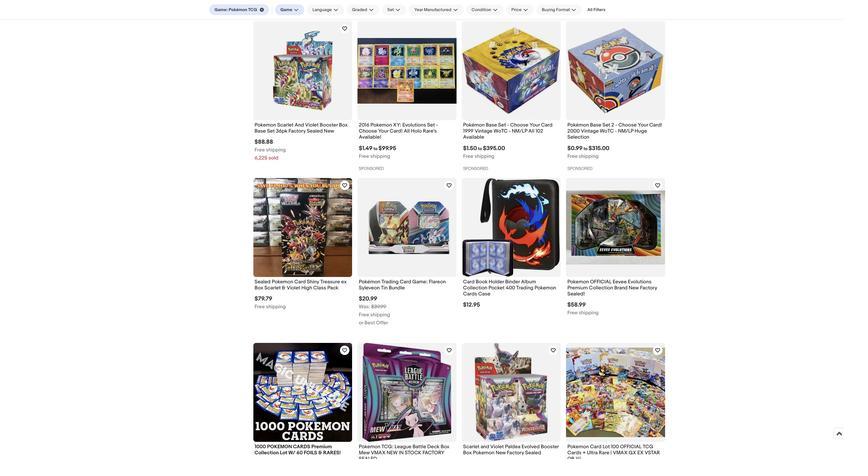 Task type: vqa. For each thing, say whether or not it's contained in the screenshot.
the direct
no



Task type: locate. For each thing, give the bounding box(es) containing it.
new
[[387, 451, 398, 457]]

violet inside pokemon scarlet and violet booster box base set 36pk factory sealed new
[[305, 122, 319, 128]]

1 to from the left
[[374, 146, 378, 152]]

violet
[[305, 122, 319, 128], [287, 285, 301, 292], [491, 444, 504, 451]]

box up $79.79
[[255, 285, 264, 292]]

set
[[388, 7, 394, 12], [427, 122, 435, 128], [499, 122, 506, 128], [603, 122, 611, 128], [267, 128, 275, 135]]

2 horizontal spatial all
[[588, 7, 593, 12]]

sealed inside scarlet and violet paldea evolved booster box pokemon new factory sealed
[[526, 451, 542, 457]]

collection
[[464, 285, 488, 292], [589, 285, 614, 292], [255, 451, 279, 457]]

0 vertical spatial new
[[324, 128, 334, 135]]

collection inside pokemon official eevee evolutions premium collection brand new factory sealed!
[[589, 285, 614, 292]]

card inside pokemon card lot 100 official tcg cards + ultra rare | vmax gx ex vstar or v!
[[591, 444, 602, 451]]

trading right the syleveon
[[382, 279, 399, 286]]

2 vertical spatial sealed
[[526, 451, 542, 457]]

to inside $1.49 to $99.95 free shipping
[[374, 146, 378, 152]]

premium
[[568, 285, 588, 292], [312, 444, 332, 451]]

2 horizontal spatial factory
[[641, 285, 658, 292]]

rare's
[[423, 128, 437, 135]]

pokémon base set - choose your card 1999 vintage wotc - nm/lp all 102 available link
[[464, 122, 560, 142]]

card! right huge
[[650, 122, 663, 128]]

collection for official
[[589, 285, 614, 292]]

all filters button
[[585, 4, 609, 15]]

& right foils
[[319, 451, 322, 457]]

sealed right 'paldea'
[[526, 451, 542, 457]]

1 nm/lp from the left
[[512, 128, 528, 135]]

cards left +
[[568, 451, 582, 457]]

1 horizontal spatial card!
[[650, 122, 663, 128]]

brand
[[615, 285, 628, 292]]

factory
[[423, 451, 445, 457]]

card book holder binder album collection pocket 400 trading pokemon cards case
[[464, 279, 557, 298]]

0 horizontal spatial booster
[[320, 122, 338, 128]]

nm/lp right 2
[[619, 128, 634, 135]]

tcg
[[248, 7, 257, 12], [643, 444, 654, 451]]

1 vertical spatial booster
[[541, 444, 559, 451]]

0 horizontal spatial wotc
[[494, 128, 508, 135]]

2 horizontal spatial new
[[629, 285, 639, 292]]

in
[[399, 451, 404, 457]]

was:
[[359, 304, 370, 311]]

collection up the $12.95
[[464, 285, 488, 292]]

pokemon inside card book holder binder album collection pocket 400 trading pokemon cards case
[[535, 285, 557, 292]]

sponsored down $0.99 to $315.00 free shipping
[[568, 167, 593, 171]]

syleveon
[[359, 285, 380, 292]]

0 vertical spatial scarlet
[[277, 122, 294, 128]]

free inside $58.99 free shipping
[[568, 310, 578, 317]]

tcg right gx
[[643, 444, 654, 451]]

official left eevee
[[591, 279, 612, 286]]

0 vertical spatial cards
[[464, 291, 478, 298]]

0 vertical spatial game:
[[215, 7, 228, 12]]

0 vertical spatial premium
[[568, 285, 588, 292]]

free down the $1.50
[[464, 153, 474, 160]]

1 vertical spatial cards
[[568, 451, 582, 457]]

2 horizontal spatial choose
[[619, 122, 637, 128]]

0 horizontal spatial base
[[255, 128, 266, 135]]

choose inside pokémon base set - choose your card 1999 vintage wotc - nm/lp all 102 available
[[511, 122, 529, 128]]

0 horizontal spatial sponsored
[[359, 167, 384, 171]]

vstar
[[645, 451, 661, 457]]

set inside pokémon base set 2 - choose your card! 2000 vintage wotc - nm/lp huge selection
[[603, 122, 611, 128]]

album
[[521, 279, 537, 286]]

1 horizontal spatial wotc
[[600, 128, 614, 135]]

card right the 'tin'
[[400, 279, 411, 286]]

all filters
[[588, 7, 606, 12]]

lot left the w/
[[280, 451, 288, 457]]

new inside scarlet and violet paldea evolved booster box pokemon new factory sealed
[[496, 451, 506, 457]]

base inside pokemon scarlet and violet booster box base set 36pk factory sealed new
[[255, 128, 266, 135]]

pokemon card lot 100 official tcg cards + ultra rare | vmax gx ex vstar or v! image
[[567, 348, 666, 438]]

0 vertical spatial official
[[591, 279, 612, 286]]

vintage right 1999
[[475, 128, 493, 135]]

box inside sealed pokemon card shiny treasure ex box scarlet & violet high class pack
[[255, 285, 264, 292]]

1 horizontal spatial booster
[[541, 444, 559, 451]]

to inside $0.99 to $315.00 free shipping
[[584, 146, 588, 152]]

1 horizontal spatial base
[[486, 122, 497, 128]]

cards up the $12.95
[[464, 291, 478, 298]]

vmax right |
[[613, 451, 628, 457]]

1 horizontal spatial nm/lp
[[619, 128, 634, 135]]

2 vintage from the left
[[581, 128, 599, 135]]

pokemon left xy:
[[371, 122, 392, 128]]

format
[[557, 7, 570, 12]]

factory for box
[[289, 128, 306, 135]]

base inside pokémon base set - choose your card 1999 vintage wotc - nm/lp all 102 available
[[486, 122, 497, 128]]

box
[[339, 122, 348, 128], [255, 285, 264, 292], [441, 444, 450, 451], [464, 451, 472, 457]]

free down $0.99
[[568, 153, 578, 160]]

1 vertical spatial scarlet
[[265, 285, 281, 292]]

0 horizontal spatial violet
[[287, 285, 301, 292]]

2 wotc from the left
[[600, 128, 614, 135]]

2 to from the left
[[478, 146, 482, 152]]

free
[[255, 147, 265, 154], [359, 153, 369, 160], [464, 153, 474, 160], [568, 153, 578, 160], [255, 304, 265, 311], [568, 310, 578, 317], [359, 312, 369, 319]]

sponsored for $0.99
[[568, 167, 593, 171]]

& up "$79.79 free shipping"
[[282, 285, 286, 292]]

1 horizontal spatial vmax
[[613, 451, 628, 457]]

set right graded dropdown button
[[388, 7, 394, 12]]

pokémon base set - choose your card 1999 vintage wotc - nm/lp all 102 available
[[464, 122, 553, 141]]

wotc inside pokémon base set - choose your card 1999 vintage wotc - nm/lp all 102 available
[[494, 128, 508, 135]]

nm/lp inside pokémon base set - choose your card 1999 vintage wotc - nm/lp all 102 available
[[512, 128, 528, 135]]

rare
[[599, 451, 610, 457]]

set inside pokemon scarlet and violet booster box base set 36pk factory sealed new
[[267, 128, 275, 135]]

pokemon up $88.88
[[255, 122, 276, 128]]

vmax inside pokemon card lot 100 official tcg cards + ultra rare | vmax gx ex vstar or v!
[[613, 451, 628, 457]]

free down '$1.49'
[[359, 153, 369, 160]]

base up $88.88
[[255, 128, 266, 135]]

0 horizontal spatial evolutions
[[403, 122, 426, 128]]

pokemon inside pokemon card lot 100 official tcg cards + ultra rare | vmax gx ex vstar or v!
[[568, 444, 589, 451]]

pokemon official eevee evolutions premium collection brand new factory sealed!
[[568, 279, 658, 298]]

card left 2000
[[541, 122, 553, 128]]

game:
[[215, 7, 228, 12], [413, 279, 428, 286]]

2016 pokemon xy: evolutions set - choose your card! all holo rare's available! link
[[359, 122, 455, 142]]

1 horizontal spatial lot
[[603, 444, 610, 451]]

huge
[[635, 128, 648, 135]]

collection left brand
[[589, 285, 614, 292]]

treasure
[[320, 279, 340, 286]]

card book holder binder album collection pocket 400 trading pokemon cards case image
[[463, 179, 561, 277]]

condition button
[[467, 4, 504, 15]]

box right deck on the bottom right of page
[[441, 444, 450, 451]]

sealed!
[[568, 291, 585, 298]]

2 horizontal spatial your
[[638, 122, 649, 128]]

wotc up $315.00 on the right top
[[600, 128, 614, 135]]

choose left 102 on the right top
[[511, 122, 529, 128]]

all left holo
[[404, 128, 410, 135]]

pokemon scarlet and violet booster box base set 36pk factory sealed new image
[[253, 21, 352, 120]]

vmax right 'mew' in the bottom left of the page
[[371, 451, 386, 457]]

official right 100
[[621, 444, 642, 451]]

3 to from the left
[[584, 146, 588, 152]]

1 vertical spatial official
[[621, 444, 642, 451]]

set button
[[382, 4, 406, 15]]

1 horizontal spatial vintage
[[581, 128, 599, 135]]

sponsored down $1.50 to $395.00 free shipping
[[464, 167, 489, 171]]

2 horizontal spatial violet
[[491, 444, 504, 451]]

lot left |
[[603, 444, 610, 451]]

2 nm/lp from the left
[[619, 128, 634, 135]]

sold
[[269, 155, 279, 162]]

buying
[[542, 7, 556, 12]]

base left 2
[[591, 122, 602, 128]]

shipping down $58.99
[[579, 310, 599, 317]]

1 horizontal spatial sponsored
[[464, 167, 489, 171]]

pokemon official eevee evolutions premium collection brand new factory sealed! image
[[567, 191, 666, 265]]

vmax inside pokemon tcg: league battle deck box mew vmax new in stock factory sealed
[[371, 451, 386, 457]]

0 vertical spatial evolutions
[[403, 122, 426, 128]]

factory inside pokemon scarlet and violet booster box base set 36pk factory sealed new
[[289, 128, 306, 135]]

pokemon left sealed!
[[535, 285, 557, 292]]

1 horizontal spatial violet
[[305, 122, 319, 128]]

1 horizontal spatial &
[[319, 451, 322, 457]]

box inside pokemon scarlet and violet booster box base set 36pk factory sealed new
[[339, 122, 348, 128]]

2 horizontal spatial base
[[591, 122, 602, 128]]

scarlet inside pokemon scarlet and violet booster box base set 36pk factory sealed new
[[277, 122, 294, 128]]

rares!
[[324, 451, 341, 457]]

1 horizontal spatial evolutions
[[628, 279, 652, 286]]

0 horizontal spatial nm/lp
[[512, 128, 528, 135]]

1 horizontal spatial factory
[[507, 451, 524, 457]]

to right '$1.49'
[[374, 146, 378, 152]]

box left 2016
[[339, 122, 348, 128]]

vintage right 2000
[[581, 128, 599, 135]]

scarlet
[[277, 122, 294, 128], [265, 285, 281, 292], [464, 444, 480, 451]]

1 horizontal spatial new
[[496, 451, 506, 457]]

0 horizontal spatial card!
[[390, 128, 403, 135]]

shipping down $315.00 on the right top
[[579, 153, 599, 160]]

0 vertical spatial tcg
[[248, 7, 257, 12]]

factory right brand
[[641, 285, 658, 292]]

1 vertical spatial violet
[[287, 285, 301, 292]]

0 horizontal spatial all
[[404, 128, 410, 135]]

0 horizontal spatial lot
[[280, 451, 288, 457]]

holo
[[411, 128, 422, 135]]

year manufactured
[[415, 7, 452, 12]]

booster right evolved
[[541, 444, 559, 451]]

1 vertical spatial sealed
[[255, 279, 271, 286]]

tcg:
[[382, 444, 394, 451]]

3 sponsored from the left
[[568, 167, 593, 171]]

$0.99
[[568, 145, 583, 152]]

set left the 36pk
[[267, 128, 275, 135]]

base
[[486, 122, 497, 128], [591, 122, 602, 128], [255, 128, 266, 135]]

vintage
[[475, 128, 493, 135], [581, 128, 599, 135]]

1 vertical spatial premium
[[312, 444, 332, 451]]

sealed inside sealed pokemon card shiny treasure ex box scarlet & violet high class pack
[[255, 279, 271, 286]]

shipping down $395.00
[[475, 153, 495, 160]]

$1.49
[[359, 145, 373, 152]]

0 horizontal spatial vintage
[[475, 128, 493, 135]]

0 horizontal spatial trading
[[382, 279, 399, 286]]

$88.88
[[255, 139, 273, 146]]

all left 102 on the right top
[[529, 128, 535, 135]]

scarlet inside sealed pokemon card shiny treasure ex box scarlet & violet high class pack
[[265, 285, 281, 292]]

0 horizontal spatial tcg
[[248, 7, 257, 12]]

ex
[[341, 279, 347, 286]]

shipping inside "$79.79 free shipping"
[[266, 304, 286, 311]]

2 sponsored from the left
[[464, 167, 489, 171]]

free down $79.79
[[255, 304, 265, 311]]

pokemon inside pokemon tcg: league battle deck box mew vmax new in stock factory sealed
[[359, 444, 381, 451]]

2 vertical spatial scarlet
[[464, 444, 480, 451]]

0 horizontal spatial game:
[[215, 7, 228, 12]]

binder
[[506, 279, 520, 286]]

shipping down $79.79
[[266, 304, 286, 311]]

evolutions inside 2016 pokemon xy: evolutions set - choose your card! all holo rare's available!
[[403, 122, 426, 128]]

0 vertical spatial violet
[[305, 122, 319, 128]]

free inside $0.99 to $315.00 free shipping
[[568, 153, 578, 160]]

2 vertical spatial new
[[496, 451, 506, 457]]

shipping up 'sold'
[[266, 147, 286, 154]]

sealed
[[307, 128, 323, 135], [255, 279, 271, 286], [526, 451, 542, 457]]

game: pokémon tcg link
[[209, 4, 269, 15]]

sealed up $79.79
[[255, 279, 271, 286]]

tcg inside game: pokémon tcg link
[[248, 7, 257, 12]]

premium up $58.99
[[568, 285, 588, 292]]

& inside sealed pokemon card shiny treasure ex box scarlet & violet high class pack
[[282, 285, 286, 292]]

$395.00
[[483, 145, 506, 152]]

1 horizontal spatial all
[[529, 128, 535, 135]]

0 vertical spatial booster
[[320, 122, 338, 128]]

ultra
[[587, 451, 598, 457]]

your
[[530, 122, 540, 128], [638, 122, 649, 128], [379, 128, 389, 135]]

1000 pokemon cards premium collection lot w/ 60 foils & rares! image
[[253, 344, 352, 443]]

tcg inside pokemon card lot 100 official tcg cards + ultra rare | vmax gx ex vstar or v!
[[643, 444, 654, 451]]

1 horizontal spatial collection
[[464, 285, 488, 292]]

2 vertical spatial violet
[[491, 444, 504, 451]]

language
[[313, 7, 332, 12]]

set right holo
[[427, 122, 435, 128]]

manufactured
[[424, 7, 452, 12]]

v!
[[576, 457, 581, 460]]

booster right and
[[320, 122, 338, 128]]

1 horizontal spatial game:
[[413, 279, 428, 286]]

1 horizontal spatial premium
[[568, 285, 588, 292]]

1 vintage from the left
[[475, 128, 493, 135]]

1 horizontal spatial sealed
[[307, 128, 323, 135]]

2 horizontal spatial sponsored
[[568, 167, 593, 171]]

choose up '$1.49'
[[359, 128, 377, 135]]

2 horizontal spatial to
[[584, 146, 588, 152]]

to
[[374, 146, 378, 152], [478, 146, 482, 152], [584, 146, 588, 152]]

2 vertical spatial factory
[[507, 451, 524, 457]]

collection inside card book holder binder album collection pocket 400 trading pokemon cards case
[[464, 285, 488, 292]]

2 vmax from the left
[[613, 451, 628, 457]]

cards
[[464, 291, 478, 298], [568, 451, 582, 457]]

1 horizontal spatial official
[[621, 444, 642, 451]]

card inside card book holder binder album collection pocket 400 trading pokemon cards case
[[464, 279, 475, 286]]

0 horizontal spatial collection
[[255, 451, 279, 457]]

sealed right and
[[307, 128, 323, 135]]

0 horizontal spatial your
[[379, 128, 389, 135]]

game: inside game: pokémon tcg link
[[215, 7, 228, 12]]

1 horizontal spatial cards
[[568, 451, 582, 457]]

trading right 400
[[517, 285, 534, 292]]

0 vertical spatial sealed
[[307, 128, 323, 135]]

0 horizontal spatial choose
[[359, 128, 377, 135]]

pokemon up sealed
[[359, 444, 381, 451]]

pokemon up the v!
[[568, 444, 589, 451]]

0 horizontal spatial to
[[374, 146, 378, 152]]

0 horizontal spatial cards
[[464, 291, 478, 298]]

set left 2
[[603, 122, 611, 128]]

price button
[[506, 4, 534, 15]]

free down was:
[[359, 312, 369, 319]]

card! up the $99.95
[[390, 128, 403, 135]]

gx
[[629, 451, 637, 457]]

1 wotc from the left
[[494, 128, 508, 135]]

1 horizontal spatial to
[[478, 146, 482, 152]]

card!
[[650, 122, 663, 128], [390, 128, 403, 135]]

0 horizontal spatial official
[[591, 279, 612, 286]]

1 vertical spatial factory
[[641, 285, 658, 292]]

free down $58.99
[[568, 310, 578, 317]]

1 horizontal spatial tcg
[[643, 444, 654, 451]]

wotc up $395.00
[[494, 128, 508, 135]]

factory right and
[[507, 451, 524, 457]]

card
[[541, 122, 553, 128], [295, 279, 306, 286], [400, 279, 411, 286], [464, 279, 475, 286], [591, 444, 602, 451]]

pokémon inside pokémon base set - choose your card 1999 vintage wotc - nm/lp all 102 available
[[464, 122, 485, 128]]

pokemon up sealed!
[[568, 279, 589, 286]]

premium right cards
[[312, 444, 332, 451]]

wotc
[[494, 128, 508, 135], [600, 128, 614, 135]]

1 vertical spatial &
[[319, 451, 322, 457]]

cards
[[293, 444, 311, 451]]

-
[[436, 122, 438, 128], [508, 122, 509, 128], [616, 122, 618, 128], [509, 128, 511, 135], [615, 128, 617, 135]]

1 horizontal spatial trading
[[517, 285, 534, 292]]

all inside 2016 pokemon xy: evolutions set - choose your card! all holo rare's available!
[[404, 128, 410, 135]]

tin
[[381, 285, 388, 292]]

new inside pokemon official eevee evolutions premium collection brand new factory sealed!
[[629, 285, 639, 292]]

all inside pokémon base set - choose your card 1999 vintage wotc - nm/lp all 102 available
[[529, 128, 535, 135]]

1 horizontal spatial choose
[[511, 122, 529, 128]]

0 horizontal spatial vmax
[[371, 451, 386, 457]]

card right +
[[591, 444, 602, 451]]

league
[[395, 444, 412, 451]]

new inside pokemon scarlet and violet booster box base set 36pk factory sealed new
[[324, 128, 334, 135]]

base inside pokémon base set 2 - choose your card! 2000 vintage wotc - nm/lp huge selection
[[591, 122, 602, 128]]

2 horizontal spatial sealed
[[526, 451, 542, 457]]

sealed pokemon card shiny treasure ex box scarlet & violet high class pack link
[[255, 279, 351, 293]]

pokemon inside pokemon official eevee evolutions premium collection brand new factory sealed!
[[568, 279, 589, 286]]

free up 6,225
[[255, 147, 265, 154]]

2 horizontal spatial collection
[[589, 285, 614, 292]]

pokemon up "$79.79 free shipping"
[[272, 279, 293, 286]]

sponsored down $1.49 to $99.95 free shipping
[[359, 167, 384, 171]]

0 horizontal spatial sealed
[[255, 279, 271, 286]]

and
[[481, 444, 490, 451]]

shipping down $39.99
[[371, 312, 390, 319]]

set up $395.00
[[499, 122, 506, 128]]

to right $0.99
[[584, 146, 588, 152]]

factory
[[289, 128, 306, 135], [641, 285, 658, 292], [507, 451, 524, 457]]

available!
[[359, 134, 382, 141]]

card left shiny
[[295, 279, 306, 286]]

class
[[314, 285, 327, 292]]

to for $0.99
[[584, 146, 588, 152]]

$20.99
[[359, 296, 378, 303]]

1 vertical spatial new
[[629, 285, 639, 292]]

shipping inside $1.49 to $99.95 free shipping
[[371, 153, 390, 160]]

1 sponsored from the left
[[359, 167, 384, 171]]

0 vertical spatial factory
[[289, 128, 306, 135]]

$20.99 was: $39.99 free shipping or best offer
[[359, 296, 390, 327]]

0 horizontal spatial new
[[324, 128, 334, 135]]

game button
[[275, 4, 305, 15]]

factory right the 36pk
[[289, 128, 306, 135]]

0 horizontal spatial premium
[[312, 444, 332, 451]]

&
[[282, 285, 286, 292], [319, 451, 322, 457]]

condition
[[472, 7, 492, 12]]

box left and
[[464, 451, 472, 457]]

tcg left game
[[248, 7, 257, 12]]

1 vmax from the left
[[371, 451, 386, 457]]

pokémon base set 2 - choose your card! 2000 vintage wotc - nm/lp huge selection
[[568, 122, 663, 141]]

base up $395.00
[[486, 122, 497, 128]]

all left filters on the right top of page
[[588, 7, 593, 12]]

1 vertical spatial game:
[[413, 279, 428, 286]]

evolutions right brand
[[628, 279, 652, 286]]

violet inside scarlet and violet paldea evolved booster box pokemon new factory sealed
[[491, 444, 504, 451]]

choose right 2
[[619, 122, 637, 128]]

factory inside scarlet and violet paldea evolved booster box pokemon new factory sealed
[[507, 451, 524, 457]]

language button
[[307, 4, 344, 15]]

to inside $1.50 to $395.00 free shipping
[[478, 146, 482, 152]]

nm/lp left 102 on the right top
[[512, 128, 528, 135]]

0 horizontal spatial factory
[[289, 128, 306, 135]]

to right the $1.50
[[478, 146, 482, 152]]

pokémon inside pokémon base set 2 - choose your card! 2000 vintage wotc - nm/lp huge selection
[[568, 122, 589, 128]]

1 vertical spatial evolutions
[[628, 279, 652, 286]]

1 horizontal spatial your
[[530, 122, 540, 128]]

evolutions inside pokemon official eevee evolutions premium collection brand new factory sealed!
[[628, 279, 652, 286]]

card left book
[[464, 279, 475, 286]]

pokémon for $0.99
[[568, 122, 589, 128]]

paldea
[[505, 444, 521, 451]]

1 vertical spatial tcg
[[643, 444, 654, 451]]

card inside sealed pokemon card shiny treasure ex box scarlet & violet high class pack
[[295, 279, 306, 286]]

pokemon left 'paldea'
[[473, 451, 495, 457]]

lot inside pokemon card lot 100 official tcg cards + ultra rare | vmax gx ex vstar or v!
[[603, 444, 610, 451]]

$58.99 free shipping
[[568, 302, 599, 317]]

free inside "$88.88 free shipping 6,225 sold"
[[255, 147, 265, 154]]

pokémon inside the pokémon trading card game: flareon syleveon tin bundle
[[359, 279, 381, 286]]

lot
[[603, 444, 610, 451], [280, 451, 288, 457]]

shipping down the $99.95
[[371, 153, 390, 160]]

0 horizontal spatial &
[[282, 285, 286, 292]]

evolutions right xy:
[[403, 122, 426, 128]]

vintage inside pokémon base set - choose your card 1999 vintage wotc - nm/lp all 102 available
[[475, 128, 493, 135]]

collection left the w/
[[255, 451, 279, 457]]

0 vertical spatial &
[[282, 285, 286, 292]]



Task type: describe. For each thing, give the bounding box(es) containing it.
stock
[[405, 451, 422, 457]]

pokemon card lot 100 official tcg cards + ultra rare | vmax gx ex vstar or v!
[[568, 444, 661, 460]]

flareon
[[429, 279, 446, 286]]

base for $395.00
[[486, 122, 497, 128]]

1000 pokemon cards premium collection lot w/ 60 foils & rares! link
[[255, 444, 351, 459]]

pokemon inside sealed pokemon card shiny treasure ex box scarlet & violet high class pack
[[272, 279, 293, 286]]

pokémon trading card game: flareon syleveon tin bundle link
[[359, 279, 455, 293]]

2000
[[568, 128, 580, 135]]

mew
[[359, 451, 370, 457]]

$1.50 to $395.00 free shipping
[[464, 145, 506, 160]]

available
[[464, 134, 485, 141]]

evolved
[[522, 444, 540, 451]]

pokemon inside scarlet and violet paldea evolved booster box pokemon new factory sealed
[[473, 451, 495, 457]]

holder
[[489, 279, 505, 286]]

pokémon trading card game: flareon syleveon tin bundle image
[[358, 179, 457, 277]]

card book holder binder album collection pocket 400 trading pokemon cards case link
[[464, 279, 560, 300]]

pocket
[[489, 285, 505, 292]]

battle
[[413, 444, 427, 451]]

to for $1.49
[[374, 146, 378, 152]]

& inside 1000 pokemon cards premium collection lot w/ 60 foils & rares!
[[319, 451, 322, 457]]

selection
[[568, 134, 590, 141]]

$99.95
[[379, 145, 397, 152]]

pokemon tcg: league battle deck box mew vmax new in stock factory sealed image
[[363, 344, 452, 443]]

sealed for scarlet and violet paldea evolved booster box pokemon new factory sealed
[[526, 451, 542, 457]]

$39.99
[[372, 304, 387, 311]]

or
[[359, 320, 364, 327]]

wotc inside pokémon base set 2 - choose your card! 2000 vintage wotc - nm/lp huge selection
[[600, 128, 614, 135]]

choose inside 2016 pokemon xy: evolutions set - choose your card! all holo rare's available!
[[359, 128, 377, 135]]

cards inside pokemon card lot 100 official tcg cards + ultra rare | vmax gx ex vstar or v!
[[568, 451, 582, 457]]

$1.50
[[464, 145, 477, 152]]

game: inside the pokémon trading card game: flareon syleveon tin bundle
[[413, 279, 428, 286]]

case
[[479, 291, 491, 298]]

2016
[[359, 122, 370, 128]]

set inside 2016 pokemon xy: evolutions set - choose your card! all holo rare's available!
[[427, 122, 435, 128]]

shipping inside "$88.88 free shipping 6,225 sold"
[[266, 147, 286, 154]]

all inside button
[[588, 7, 593, 12]]

$1.49 to $99.95 free shipping
[[359, 145, 397, 160]]

cards inside card book holder binder album collection pocket 400 trading pokemon cards case
[[464, 291, 478, 298]]

set inside dropdown button
[[388, 7, 394, 12]]

your inside 2016 pokemon xy: evolutions set - choose your card! all holo rare's available!
[[379, 128, 389, 135]]

pokemon
[[267, 444, 292, 451]]

scarlet and violet paldea evolved booster box pokemon new factory sealed
[[464, 444, 559, 457]]

book
[[476, 279, 488, 286]]

sponsored for $1.49
[[359, 167, 384, 171]]

and
[[295, 122, 304, 128]]

booster inside scarlet and violet paldea evolved booster box pokemon new factory sealed
[[541, 444, 559, 451]]

official inside pokemon card lot 100 official tcg cards + ultra rare | vmax gx ex vstar or v!
[[621, 444, 642, 451]]

shiny
[[307, 279, 319, 286]]

pokémon base set 2 - choose your card! 2000 vintage wotc - nm/lp huge selection image
[[567, 28, 666, 114]]

evolutions for $58.99
[[628, 279, 652, 286]]

60
[[297, 451, 303, 457]]

free inside $1.50 to $395.00 free shipping
[[464, 153, 474, 160]]

year manufactured button
[[409, 4, 464, 15]]

sealed
[[359, 457, 377, 460]]

your inside pokémon base set - choose your card 1999 vintage wotc - nm/lp all 102 available
[[530, 122, 540, 128]]

sealed for pokemon scarlet and violet booster box base set 36pk factory sealed new
[[307, 128, 323, 135]]

pokémon for $1.50
[[464, 122, 485, 128]]

evolutions for $1.49
[[403, 122, 426, 128]]

$58.99
[[568, 302, 586, 309]]

year
[[415, 7, 423, 12]]

$79.79 free shipping
[[255, 296, 286, 311]]

100
[[611, 444, 619, 451]]

shipping inside $1.50 to $395.00 free shipping
[[475, 153, 495, 160]]

card inside the pokémon trading card game: flareon syleveon tin bundle
[[400, 279, 411, 286]]

card inside pokémon base set - choose your card 1999 vintage wotc - nm/lp all 102 available
[[541, 122, 553, 128]]

premium inside 1000 pokemon cards premium collection lot w/ 60 foils & rares!
[[312, 444, 332, 451]]

premium inside pokemon official eevee evolutions premium collection brand new factory sealed!
[[568, 285, 588, 292]]

to for $1.50
[[478, 146, 482, 152]]

400
[[506, 285, 516, 292]]

offer
[[376, 320, 388, 327]]

price
[[512, 7, 522, 12]]

scarlet and violet paldea evolved booster box pokemon new factory sealed link
[[464, 444, 560, 459]]

pokemon inside 2016 pokemon xy: evolutions set - choose your card! all holo rare's available!
[[371, 122, 392, 128]]

collection inside 1000 pokemon cards premium collection lot w/ 60 foils & rares!
[[255, 451, 279, 457]]

shipping inside $20.99 was: $39.99 free shipping or best offer
[[371, 312, 390, 319]]

card! inside 2016 pokemon xy: evolutions set - choose your card! all holo rare's available!
[[390, 128, 403, 135]]

box inside scarlet and violet paldea evolved booster box pokemon new factory sealed
[[464, 451, 472, 457]]

foils
[[304, 451, 317, 457]]

buying format
[[542, 7, 570, 12]]

base for $315.00
[[591, 122, 602, 128]]

1000
[[255, 444, 266, 451]]

1999
[[464, 128, 474, 135]]

pack
[[328, 285, 339, 292]]

trading inside card book holder binder album collection pocket 400 trading pokemon cards case
[[517, 285, 534, 292]]

graded button
[[347, 4, 380, 15]]

collection for book
[[464, 285, 488, 292]]

w/
[[289, 451, 296, 457]]

free inside $1.49 to $99.95 free shipping
[[359, 153, 369, 160]]

lot inside 1000 pokemon cards premium collection lot w/ 60 foils & rares!
[[280, 451, 288, 457]]

vintage inside pokémon base set 2 - choose your card! 2000 vintage wotc - nm/lp huge selection
[[581, 128, 599, 135]]

pokemon tcg: league battle deck box mew vmax new in stock factory sealed
[[359, 444, 450, 460]]

shipping inside $58.99 free shipping
[[579, 310, 599, 317]]

2016 pokemon xy: evolutions set - choose your card! all holo rare's available!
[[359, 122, 438, 141]]

sealed pokemon card shiny treasure ex box scarlet & violet high class pack
[[255, 279, 347, 292]]

2
[[612, 122, 615, 128]]

pokemon inside pokemon scarlet and violet booster box base set 36pk factory sealed new
[[255, 122, 276, 128]]

violet inside sealed pokemon card shiny treasure ex box scarlet & violet high class pack
[[287, 285, 301, 292]]

filters
[[594, 7, 606, 12]]

pokemon scarlet and violet booster box base set 36pk factory sealed new link
[[255, 122, 351, 136]]

$88.88 free shipping 6,225 sold
[[255, 139, 286, 162]]

official inside pokemon official eevee evolutions premium collection brand new factory sealed!
[[591, 279, 612, 286]]

box inside pokemon tcg: league battle deck box mew vmax new in stock factory sealed
[[441, 444, 450, 451]]

pokemon tcg: league battle deck box mew vmax new in stock factory sealed link
[[359, 444, 455, 460]]

ex
[[638, 451, 644, 457]]

nm/lp inside pokémon base set 2 - choose your card! 2000 vintage wotc - nm/lp huge selection
[[619, 128, 634, 135]]

deck
[[428, 444, 440, 451]]

booster inside pokemon scarlet and violet booster box base set 36pk factory sealed new
[[320, 122, 338, 128]]

factory inside pokemon official eevee evolutions premium collection brand new factory sealed!
[[641, 285, 658, 292]]

game
[[281, 7, 293, 12]]

pokémon for $20.99
[[359, 279, 381, 286]]

2016 pokemon xy: evolutions set - choose your card! all holo rare's available! image
[[358, 38, 457, 104]]

sealed pokemon card shiny treasure ex box scarlet & violet high class pack image
[[253, 179, 352, 277]]

xy:
[[393, 122, 402, 128]]

trading inside the pokémon trading card game: flareon syleveon tin bundle
[[382, 279, 399, 286]]

pokemon official eevee evolutions premium collection brand new factory sealed! link
[[568, 279, 664, 300]]

+
[[583, 451, 586, 457]]

set inside pokémon base set - choose your card 1999 vintage wotc - nm/lp all 102 available
[[499, 122, 506, 128]]

or
[[568, 457, 575, 460]]

game: pokémon tcg
[[215, 7, 257, 12]]

your inside pokémon base set 2 - choose your card! 2000 vintage wotc - nm/lp huge selection
[[638, 122, 649, 128]]

pokémon base set 2 - choose your card! 2000 vintage wotc - nm/lp huge selection link
[[568, 122, 664, 142]]

$79.79
[[255, 296, 273, 303]]

bundle
[[389, 285, 405, 292]]

pokémon base set - choose your card 1999 vintage wotc - nm/lp all 102 available image
[[462, 27, 561, 115]]

36pk
[[276, 128, 288, 135]]

6,225
[[255, 155, 268, 162]]

pokémon trading card game: flareon syleveon tin bundle
[[359, 279, 446, 292]]

free inside $20.99 was: $39.99 free shipping or best offer
[[359, 312, 369, 319]]

free inside "$79.79 free shipping"
[[255, 304, 265, 311]]

|
[[611, 451, 612, 457]]

sponsored for $1.50
[[464, 167, 489, 171]]

scarlet inside scarlet and violet paldea evolved booster box pokemon new factory sealed
[[464, 444, 480, 451]]

shipping inside $0.99 to $315.00 free shipping
[[579, 153, 599, 160]]

card! inside pokémon base set 2 - choose your card! 2000 vintage wotc - nm/lp huge selection
[[650, 122, 663, 128]]

choose inside pokémon base set 2 - choose your card! 2000 vintage wotc - nm/lp huge selection
[[619, 122, 637, 128]]

1000 pokemon cards premium collection lot w/ 60 foils & rares!
[[255, 444, 341, 457]]

scarlet and violet paldea evolved booster box pokemon new factory sealed image
[[475, 344, 548, 443]]

high
[[302, 285, 312, 292]]

- inside 2016 pokemon xy: evolutions set - choose your card! all holo rare's available!
[[436, 122, 438, 128]]

factory for booster
[[507, 451, 524, 457]]



